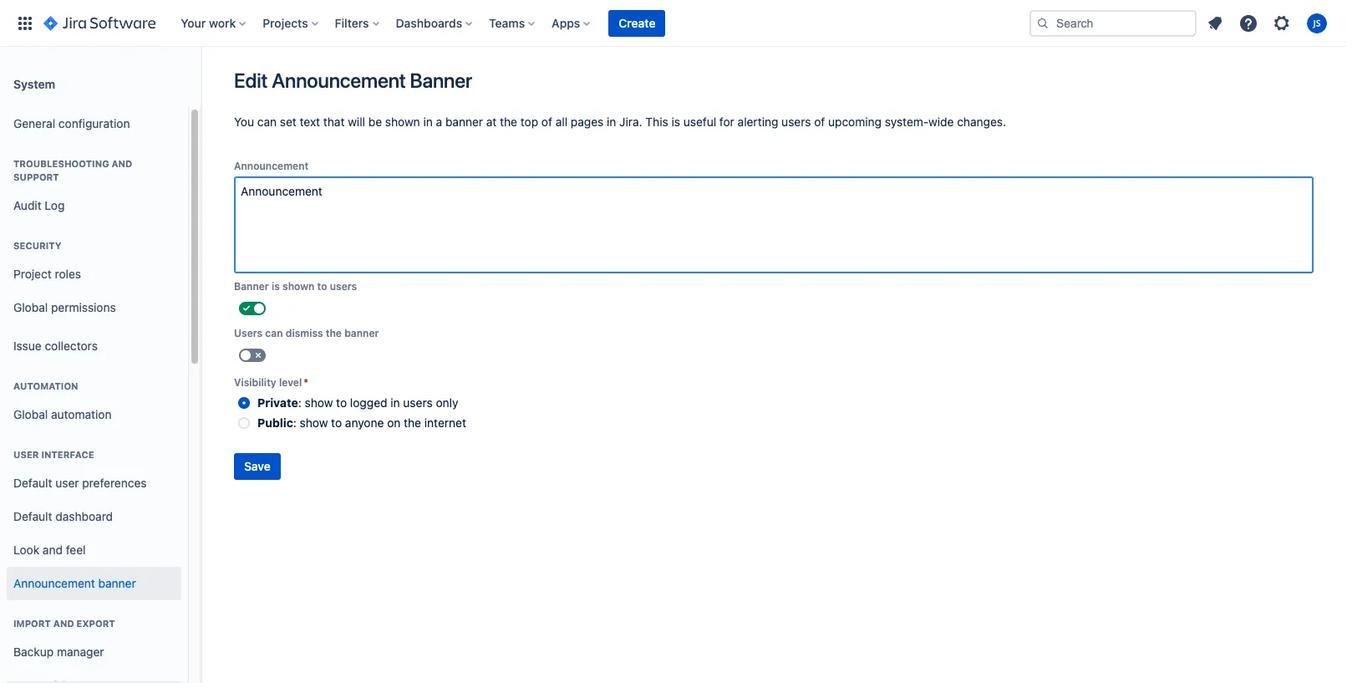 Task type: vqa. For each thing, say whether or not it's contained in the screenshot.
The Incident Responders Managed Field
no



Task type: describe. For each thing, give the bounding box(es) containing it.
support
[[13, 171, 59, 182]]

troubleshooting and support group
[[7, 140, 181, 227]]

alerting
[[738, 115, 779, 129]]

: for private
[[298, 395, 302, 410]]

banner is shown to users
[[234, 280, 357, 293]]

user
[[55, 475, 79, 490]]

visibility
[[234, 376, 277, 389]]

global permissions link
[[7, 291, 181, 324]]

user interface
[[13, 449, 94, 460]]

default dashboard
[[13, 509, 113, 523]]

backup manager link
[[7, 635, 181, 669]]

text
[[300, 115, 320, 129]]

export
[[77, 618, 115, 629]]

show for private
[[305, 395, 333, 410]]

pages
[[571, 115, 604, 129]]

that
[[323, 115, 345, 129]]

create
[[619, 15, 656, 30]]

dashboards button
[[391, 10, 479, 36]]

all
[[556, 115, 568, 129]]

1 vertical spatial shown
[[283, 280, 315, 293]]

projects
[[263, 15, 308, 30]]

users
[[234, 327, 263, 339]]

primary element
[[10, 0, 1030, 46]]

troubleshooting and support
[[13, 158, 132, 182]]

global permissions
[[13, 300, 116, 314]]

automation
[[13, 380, 78, 391]]

announcement for announcement
[[234, 160, 309, 172]]

project roles
[[13, 266, 81, 281]]

this
[[646, 115, 669, 129]]

logged
[[350, 395, 388, 410]]

system
[[13, 77, 55, 91]]

preferences
[[82, 475, 147, 490]]

search image
[[1037, 16, 1050, 30]]

edit announcement banner
[[234, 69, 472, 92]]

dashboards
[[396, 15, 463, 30]]

audit log
[[13, 198, 65, 212]]

sidebar navigation image
[[182, 67, 219, 100]]

feel
[[66, 542, 86, 557]]

Search field
[[1030, 10, 1197, 36]]

save button
[[234, 453, 281, 480]]

*
[[304, 376, 309, 389]]

look and feel link
[[7, 533, 181, 567]]

automation
[[51, 407, 112, 421]]

audit log link
[[7, 189, 181, 222]]

global automation
[[13, 407, 112, 421]]

private : show to logged in users only
[[258, 395, 459, 410]]

global automation link
[[7, 398, 181, 431]]

log
[[45, 198, 65, 212]]

jira.
[[620, 115, 643, 129]]

you can set text that will be shown in a banner at the top of all pages in jira. this is useful for alerting users of upcoming system-wide changes.
[[234, 115, 1007, 129]]

import and export group
[[7, 600, 181, 683]]

teams
[[489, 15, 525, 30]]

roles
[[55, 266, 81, 281]]

2 of from the left
[[815, 115, 825, 129]]

automation group
[[7, 363, 181, 436]]

edit
[[234, 69, 268, 92]]

on
[[387, 416, 401, 430]]

dashboard
[[55, 509, 113, 523]]

look and feel
[[13, 542, 86, 557]]

1 vertical spatial banner
[[234, 280, 269, 293]]

filters
[[335, 15, 369, 30]]

interface
[[41, 449, 94, 460]]

dismiss
[[286, 327, 323, 339]]

issue
[[13, 338, 42, 352]]

: for public
[[293, 416, 297, 430]]

public : show to anyone on the internet
[[258, 416, 466, 430]]

backup
[[13, 644, 54, 659]]

teams button
[[484, 10, 542, 36]]

banner inside user interface group
[[98, 576, 136, 590]]

in inside option group
[[391, 395, 400, 410]]

save
[[244, 459, 271, 473]]

default dashboard link
[[7, 500, 181, 533]]

and for troubleshooting
[[112, 158, 132, 169]]

settings image
[[1273, 13, 1293, 33]]

filters button
[[330, 10, 386, 36]]

be
[[369, 115, 382, 129]]

general configuration
[[13, 116, 130, 130]]

for
[[720, 115, 735, 129]]

import and export
[[13, 618, 115, 629]]

your work
[[181, 15, 236, 30]]

only
[[436, 395, 459, 410]]

general
[[13, 116, 55, 130]]

public
[[258, 416, 293, 430]]

your profile and settings image
[[1308, 13, 1328, 33]]

option group containing private
[[234, 393, 1314, 433]]

default for default dashboard
[[13, 509, 52, 523]]

0 vertical spatial the
[[500, 115, 518, 129]]

default user preferences
[[13, 475, 147, 490]]

user
[[13, 449, 39, 460]]

1 horizontal spatial is
[[672, 115, 681, 129]]

configuration
[[58, 116, 130, 130]]



Task type: locate. For each thing, give the bounding box(es) containing it.
1 horizontal spatial banner
[[410, 69, 472, 92]]

1 horizontal spatial the
[[404, 416, 421, 430]]

and left feel
[[43, 542, 63, 557]]

your
[[181, 15, 206, 30]]

global inside the automation group
[[13, 407, 48, 421]]

to left anyone on the bottom
[[331, 416, 342, 430]]

0 horizontal spatial in
[[391, 395, 400, 410]]

can
[[257, 115, 277, 129], [265, 327, 283, 339]]

:
[[298, 395, 302, 410], [293, 416, 297, 430]]

0 horizontal spatial shown
[[283, 280, 315, 293]]

will
[[348, 115, 365, 129]]

at
[[486, 115, 497, 129]]

apps
[[552, 15, 581, 30]]

announcement down set
[[234, 160, 309, 172]]

banner up users
[[234, 280, 269, 293]]

security
[[13, 240, 61, 251]]

1 vertical spatial global
[[13, 407, 48, 421]]

1 horizontal spatial users
[[403, 395, 433, 410]]

2 vertical spatial users
[[403, 395, 433, 410]]

0 vertical spatial :
[[298, 395, 302, 410]]

0 vertical spatial can
[[257, 115, 277, 129]]

and inside the look and feel link
[[43, 542, 63, 557]]

projects button
[[258, 10, 325, 36]]

can right users
[[265, 327, 283, 339]]

and up backup manager
[[53, 618, 74, 629]]

1 vertical spatial default
[[13, 509, 52, 523]]

issue collectors
[[13, 338, 98, 352]]

show
[[305, 395, 333, 410], [300, 416, 328, 430]]

1 horizontal spatial of
[[815, 115, 825, 129]]

show down *
[[305, 395, 333, 410]]

internet
[[425, 416, 466, 430]]

notifications image
[[1206, 13, 1226, 33]]

announcement up that
[[272, 69, 406, 92]]

shown up dismiss
[[283, 280, 315, 293]]

default user preferences link
[[7, 467, 181, 500]]

0 horizontal spatial is
[[272, 280, 280, 293]]

1 vertical spatial the
[[326, 327, 342, 339]]

anyone
[[345, 416, 384, 430]]

banner up a
[[410, 69, 472, 92]]

1 vertical spatial banner
[[345, 327, 379, 339]]

announcement for announcement banner
[[13, 576, 95, 590]]

: down level
[[298, 395, 302, 410]]

wide
[[929, 115, 954, 129]]

2 vertical spatial the
[[404, 416, 421, 430]]

users right the alerting
[[782, 115, 811, 129]]

can left set
[[257, 115, 277, 129]]

in left jira.
[[607, 115, 617, 129]]

2 horizontal spatial users
[[782, 115, 811, 129]]

general configuration link
[[7, 107, 181, 140]]

0 horizontal spatial banner
[[234, 280, 269, 293]]

0 vertical spatial banner
[[446, 115, 483, 129]]

2 vertical spatial and
[[53, 618, 74, 629]]

the right dismiss
[[326, 327, 342, 339]]

level
[[279, 376, 302, 389]]

the
[[500, 115, 518, 129], [326, 327, 342, 339], [404, 416, 421, 430]]

changes.
[[958, 115, 1007, 129]]

and inside import and export group
[[53, 618, 74, 629]]

and inside troubleshooting and support
[[112, 158, 132, 169]]

2 default from the top
[[13, 509, 52, 523]]

announcement inside announcement banner link
[[13, 576, 95, 590]]

users can dismiss the banner
[[234, 327, 379, 339]]

announcement down look and feel
[[13, 576, 95, 590]]

1 horizontal spatial :
[[298, 395, 302, 410]]

1 default from the top
[[13, 475, 52, 490]]

1 vertical spatial can
[[265, 327, 283, 339]]

to for users
[[317, 280, 327, 293]]

is right this
[[672, 115, 681, 129]]

is up users can dismiss the banner
[[272, 280, 280, 293]]

0 horizontal spatial of
[[542, 115, 553, 129]]

: down private
[[293, 416, 297, 430]]

visibility level *
[[234, 376, 309, 389]]

security group
[[7, 222, 181, 329]]

to
[[317, 280, 327, 293], [336, 395, 347, 410], [331, 416, 342, 430]]

jira software image
[[43, 13, 156, 33], [43, 13, 156, 33]]

2 vertical spatial to
[[331, 416, 342, 430]]

1 vertical spatial show
[[300, 416, 328, 430]]

banner right a
[[446, 115, 483, 129]]

and for import
[[53, 618, 74, 629]]

to left logged
[[336, 395, 347, 410]]

set
[[280, 115, 297, 129]]

0 vertical spatial banner
[[410, 69, 472, 92]]

0 vertical spatial global
[[13, 300, 48, 314]]

show right public
[[300, 416, 328, 430]]

collectors
[[45, 338, 98, 352]]

to for anyone
[[331, 416, 342, 430]]

in up the on
[[391, 395, 400, 410]]

None radio
[[238, 397, 250, 409], [238, 417, 250, 429], [238, 397, 250, 409], [238, 417, 250, 429]]

project
[[13, 266, 52, 281]]

2 horizontal spatial the
[[500, 115, 518, 129]]

0 horizontal spatial users
[[330, 280, 357, 293]]

global for global permissions
[[13, 300, 48, 314]]

users up users can dismiss the banner
[[330, 280, 357, 293]]

1 of from the left
[[542, 115, 553, 129]]

0 horizontal spatial the
[[326, 327, 342, 339]]

upcoming
[[829, 115, 882, 129]]

0 vertical spatial and
[[112, 158, 132, 169]]

audit
[[13, 198, 42, 212]]

users left the only
[[403, 395, 433, 410]]

and for look
[[43, 542, 63, 557]]

2 horizontal spatial banner
[[446, 115, 483, 129]]

to up users can dismiss the banner
[[317, 280, 327, 293]]

announcement banner
[[13, 576, 136, 590]]

shown
[[385, 115, 420, 129], [283, 280, 315, 293]]

troubleshooting
[[13, 158, 109, 169]]

to for logged
[[336, 395, 347, 410]]

import
[[13, 618, 51, 629]]

of left all
[[542, 115, 553, 129]]

shown right be
[[385, 115, 420, 129]]

and
[[112, 158, 132, 169], [43, 542, 63, 557], [53, 618, 74, 629]]

look
[[13, 542, 39, 557]]

0 vertical spatial to
[[317, 280, 327, 293]]

create button
[[609, 10, 666, 36]]

global for global automation
[[13, 407, 48, 421]]

global down project
[[13, 300, 48, 314]]

0 vertical spatial show
[[305, 395, 333, 410]]

0 vertical spatial default
[[13, 475, 52, 490]]

banner
[[446, 115, 483, 129], [345, 327, 379, 339], [98, 576, 136, 590]]

1 global from the top
[[13, 300, 48, 314]]

in left a
[[423, 115, 433, 129]]

announcement banner link
[[7, 567, 181, 600]]

and down general configuration link
[[112, 158, 132, 169]]

2 horizontal spatial in
[[607, 115, 617, 129]]

the right the on
[[404, 416, 421, 430]]

1 vertical spatial announcement
[[234, 160, 309, 172]]

banner down the look and feel link
[[98, 576, 136, 590]]

useful
[[684, 115, 717, 129]]

2 vertical spatial announcement
[[13, 576, 95, 590]]

default for default user preferences
[[13, 475, 52, 490]]

project roles link
[[7, 258, 181, 291]]

0 horizontal spatial :
[[293, 416, 297, 430]]

banner containing your work
[[0, 0, 1348, 47]]

banner
[[410, 69, 472, 92], [234, 280, 269, 293]]

1 vertical spatial is
[[272, 280, 280, 293]]

of left upcoming
[[815, 115, 825, 129]]

global inside 'link'
[[13, 300, 48, 314]]

work
[[209, 15, 236, 30]]

a
[[436, 115, 442, 129]]

0 vertical spatial announcement
[[272, 69, 406, 92]]

your work button
[[176, 10, 253, 36]]

default
[[13, 475, 52, 490], [13, 509, 52, 523]]

you
[[234, 115, 254, 129]]

users inside option group
[[403, 395, 433, 410]]

1 horizontal spatial shown
[[385, 115, 420, 129]]

can for dismiss
[[265, 327, 283, 339]]

private
[[258, 395, 298, 410]]

1 horizontal spatial banner
[[345, 327, 379, 339]]

issue collectors link
[[7, 329, 181, 363]]

2 vertical spatial banner
[[98, 576, 136, 590]]

backup manager
[[13, 644, 104, 659]]

0 horizontal spatial banner
[[98, 576, 136, 590]]

option group
[[234, 393, 1314, 433]]

of
[[542, 115, 553, 129], [815, 115, 825, 129]]

0 vertical spatial is
[[672, 115, 681, 129]]

show for public
[[300, 416, 328, 430]]

global down automation
[[13, 407, 48, 421]]

2 global from the top
[[13, 407, 48, 421]]

system-
[[885, 115, 929, 129]]

1 vertical spatial and
[[43, 542, 63, 557]]

help image
[[1239, 13, 1259, 33]]

can for set
[[257, 115, 277, 129]]

Announcement text field
[[234, 176, 1314, 273]]

apps button
[[547, 10, 597, 36]]

appswitcher icon image
[[15, 13, 35, 33]]

0 vertical spatial users
[[782, 115, 811, 129]]

banner right dismiss
[[345, 327, 379, 339]]

the right at
[[500, 115, 518, 129]]

default down 'user'
[[13, 475, 52, 490]]

1 horizontal spatial in
[[423, 115, 433, 129]]

top
[[521, 115, 539, 129]]

1 vertical spatial users
[[330, 280, 357, 293]]

1 vertical spatial to
[[336, 395, 347, 410]]

global
[[13, 300, 48, 314], [13, 407, 48, 421]]

default up look
[[13, 509, 52, 523]]

user interface group
[[7, 431, 181, 605]]

1 vertical spatial :
[[293, 416, 297, 430]]

manager
[[57, 644, 104, 659]]

banner
[[0, 0, 1348, 47]]

the inside option group
[[404, 416, 421, 430]]

0 vertical spatial shown
[[385, 115, 420, 129]]



